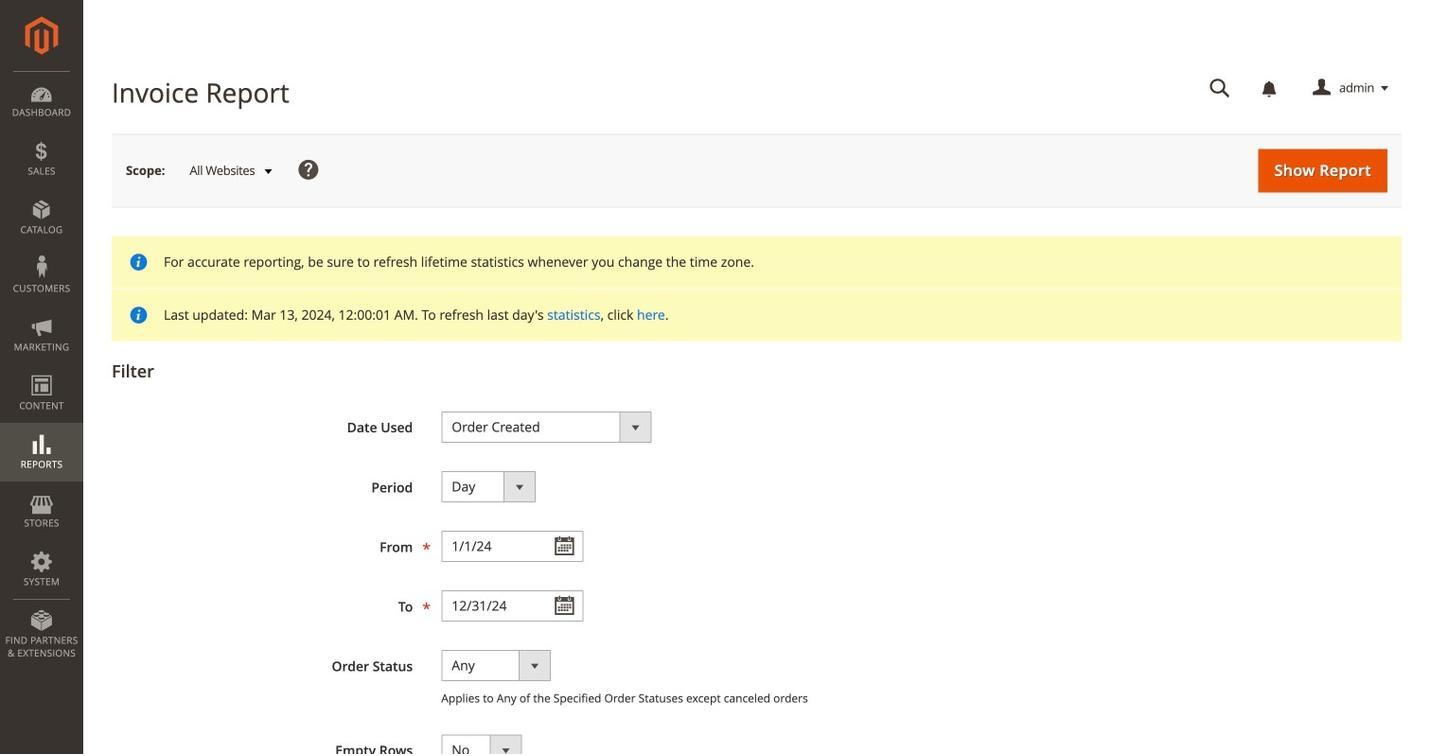 Task type: locate. For each thing, give the bounding box(es) containing it.
None text field
[[1197, 72, 1244, 105], [441, 531, 583, 562], [441, 591, 583, 622], [1197, 72, 1244, 105], [441, 531, 583, 562], [441, 591, 583, 622]]

magento admin panel image
[[25, 16, 58, 55]]

menu bar
[[0, 71, 83, 670]]



Task type: vqa. For each thing, say whether or not it's contained in the screenshot.
menu bar
yes



